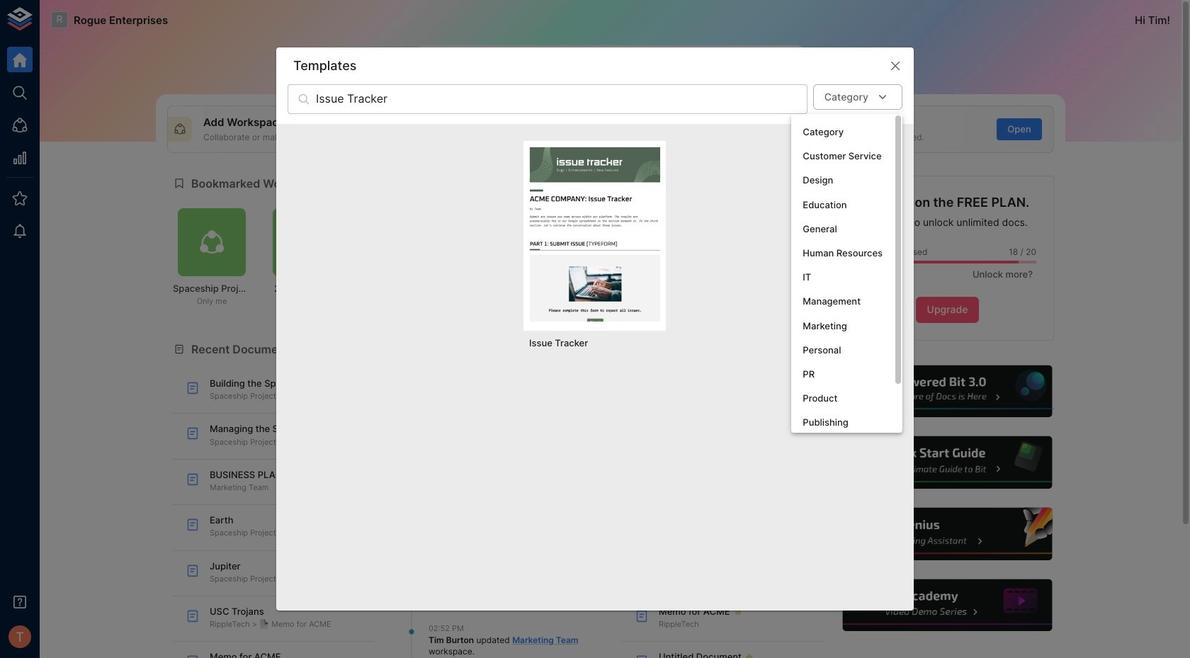 Task type: describe. For each thing, give the bounding box(es) containing it.
2 help image from the top
[[841, 435, 1055, 491]]

1 help image from the top
[[841, 363, 1055, 420]]



Task type: vqa. For each thing, say whether or not it's contained in the screenshot.
3rd help image from the bottom of the page
yes



Task type: locate. For each thing, give the bounding box(es) containing it.
help image
[[841, 363, 1055, 420], [841, 435, 1055, 491], [841, 506, 1055, 562], [841, 578, 1055, 634]]

issue tracker image
[[529, 147, 661, 321]]

4 help image from the top
[[841, 578, 1055, 634]]

3 help image from the top
[[841, 506, 1055, 562]]

Search Templates... text field
[[316, 84, 808, 114]]

dialog
[[276, 47, 914, 611]]



